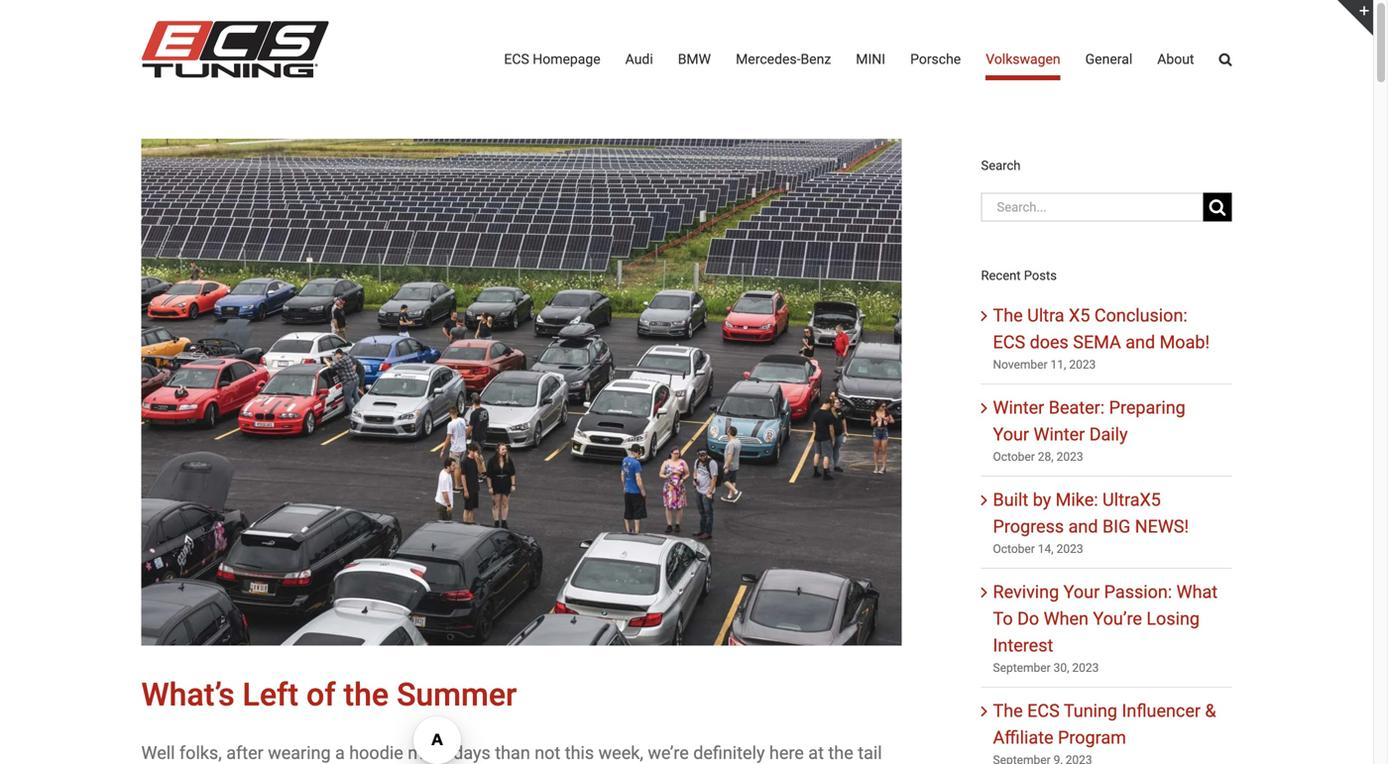 Task type: locate. For each thing, give the bounding box(es) containing it.
at
[[809, 743, 824, 764]]

ecs
[[504, 51, 530, 67], [994, 332, 1026, 353], [1028, 702, 1060, 722]]

the
[[994, 306, 1024, 327], [994, 702, 1024, 722]]

reviving your passion: what to do when you're losing interest september 30, 2023
[[994, 582, 1218, 676]]

ecs homepage
[[504, 51, 601, 67]]

0 horizontal spatial and
[[1069, 517, 1099, 538]]

search
[[982, 158, 1021, 173]]

1 vertical spatial ecs
[[994, 332, 1026, 353]]

2023 right 11, at the right top
[[1070, 358, 1097, 372]]

does
[[1030, 332, 1069, 353]]

mini link
[[856, 0, 886, 119]]

1 october from the top
[[994, 451, 1036, 464]]

ecs inside "ecs homepage" link
[[504, 51, 530, 67]]

0 vertical spatial october
[[994, 451, 1036, 464]]

2023
[[1070, 358, 1097, 372], [1057, 451, 1084, 464], [1057, 543, 1084, 557], [1073, 662, 1100, 676]]

november
[[994, 358, 1048, 372]]

x5
[[1070, 306, 1091, 327]]

0 horizontal spatial your
[[994, 425, 1030, 446]]

ecs up affiliate
[[1028, 702, 1060, 722]]

than
[[495, 743, 531, 764]]

after
[[226, 743, 264, 764]]

1 vertical spatial your
[[1064, 582, 1100, 603]]

left
[[243, 677, 299, 714]]

mike:
[[1056, 490, 1099, 511]]

None search field
[[982, 193, 1233, 222]]

0 horizontal spatial the
[[344, 677, 389, 714]]

the for the ecs tuning influencer & affiliate program
[[994, 702, 1024, 722]]

news!
[[1136, 517, 1190, 538]]

2023 inside 'the ultra x5 conclusion: ecs does sema and moab! november 11, 2023'
[[1070, 358, 1097, 372]]

and
[[1126, 332, 1156, 353], [1069, 517, 1099, 538]]

tail
[[858, 743, 883, 764]]

volkswagen link
[[986, 0, 1061, 119]]

1 vertical spatial and
[[1069, 517, 1099, 538]]

by
[[1033, 490, 1052, 511]]

0 vertical spatial and
[[1126, 332, 1156, 353]]

2 the from the top
[[994, 702, 1024, 722]]

when
[[1044, 609, 1089, 630]]

1 horizontal spatial the
[[829, 743, 854, 764]]

the inside the well folks, after wearing a hoodie more days than not this week, we're definitely here at the tail
[[829, 743, 854, 764]]

2 october from the top
[[994, 543, 1036, 557]]

passion:
[[1105, 582, 1173, 603]]

reviving
[[994, 582, 1060, 603]]

and inside 'the ultra x5 conclusion: ecs does sema and moab! november 11, 2023'
[[1126, 332, 1156, 353]]

ecs inside the ecs tuning influencer & affiliate program
[[1028, 702, 1060, 722]]

your inside winter beater: preparing your winter daily october 28, 2023
[[994, 425, 1030, 446]]

2023 right 14,
[[1057, 543, 1084, 557]]

your inside "reviving your passion: what to do when you're losing interest september 30, 2023"
[[1064, 582, 1100, 603]]

30,
[[1054, 662, 1070, 676]]

1 vertical spatial the
[[994, 702, 1024, 722]]

wearing
[[268, 743, 331, 764]]

october
[[994, 451, 1036, 464], [994, 543, 1036, 557]]

ecs up november at the top of the page
[[994, 332, 1026, 353]]

mercedes-benz link
[[736, 0, 832, 119]]

september
[[994, 662, 1051, 676]]

winter up 28,
[[1034, 425, 1086, 446]]

winter down november at the top of the page
[[994, 398, 1045, 419]]

ecs tuning logo image
[[141, 21, 329, 78]]

0 vertical spatial the
[[994, 306, 1024, 327]]

built
[[994, 490, 1029, 511]]

2023 right 28,
[[1057, 451, 1084, 464]]

1 the from the top
[[994, 306, 1024, 327]]

what
[[1177, 582, 1218, 603]]

audi link
[[626, 0, 653, 119]]

bmw
[[678, 51, 711, 67]]

the inside 'the ultra x5 conclusion: ecs does sema and moab! november 11, 2023'
[[994, 306, 1024, 327]]

0 horizontal spatial ecs
[[504, 51, 530, 67]]

porsche link
[[911, 0, 962, 119]]

the up affiliate
[[994, 702, 1024, 722]]

&
[[1206, 702, 1217, 722]]

the left ultra
[[994, 306, 1024, 327]]

ecs left homepage
[[504, 51, 530, 67]]

your up built
[[994, 425, 1030, 446]]

2023 inside the built by mike: ultrax5 progress and big news! october 14, 2023
[[1057, 543, 1084, 557]]

and down conclusion:
[[1126, 332, 1156, 353]]

the
[[344, 677, 389, 714], [829, 743, 854, 764]]

None submit
[[1204, 193, 1233, 222]]

october left 28,
[[994, 451, 1036, 464]]

recent
[[982, 268, 1021, 283]]

0 vertical spatial the
[[344, 677, 389, 714]]

the right at
[[829, 743, 854, 764]]

1 vertical spatial the
[[829, 743, 854, 764]]

1 vertical spatial october
[[994, 543, 1036, 557]]

1 horizontal spatial and
[[1126, 332, 1156, 353]]

of
[[307, 677, 336, 714]]

we're
[[648, 743, 689, 764]]

what's left of the summer link
[[141, 677, 517, 714]]

october down progress
[[994, 543, 1036, 557]]

2 vertical spatial ecs
[[1028, 702, 1060, 722]]

the right of
[[344, 677, 389, 714]]

1 vertical spatial winter
[[1034, 425, 1086, 446]]

program
[[1059, 728, 1127, 749]]

2023 inside "reviving your passion: what to do when you're losing interest september 30, 2023"
[[1073, 662, 1100, 676]]

1 horizontal spatial ecs
[[994, 332, 1026, 353]]

tuning
[[1064, 702, 1118, 722]]

this
[[565, 743, 594, 764]]

0 vertical spatial your
[[994, 425, 1030, 446]]

big
[[1103, 517, 1131, 538]]

winter beater: preparing your winter daily link
[[994, 398, 1186, 446]]

what's
[[141, 677, 235, 714]]

ecs homepage link
[[504, 0, 601, 119]]

2023 right 30,
[[1073, 662, 1100, 676]]

winter
[[994, 398, 1045, 419], [1034, 425, 1086, 446]]

a
[[335, 743, 345, 764]]

you're
[[1094, 609, 1143, 630]]

and down mike:
[[1069, 517, 1099, 538]]

2 horizontal spatial ecs
[[1028, 702, 1060, 722]]

about link
[[1158, 0, 1195, 119]]

1 horizontal spatial your
[[1064, 582, 1100, 603]]

folks,
[[179, 743, 222, 764]]

Search... search field
[[982, 193, 1204, 222]]

definitely
[[694, 743, 765, 764]]

the inside the ecs tuning influencer & affiliate program
[[994, 702, 1024, 722]]

0 vertical spatial ecs
[[504, 51, 530, 67]]

28,
[[1038, 451, 1054, 464]]

11,
[[1051, 358, 1067, 372]]

your up "when"
[[1064, 582, 1100, 603]]

audi
[[626, 51, 653, 67]]

section
[[982, 139, 1233, 765]]

mini
[[856, 51, 886, 67]]

losing
[[1147, 609, 1200, 630]]



Task type: vqa. For each thing, say whether or not it's contained in the screenshot.
Determining
no



Task type: describe. For each thing, give the bounding box(es) containing it.
14,
[[1038, 543, 1054, 557]]

mercedes-
[[736, 51, 801, 67]]

more
[[408, 743, 449, 764]]

the ecs tuning influencer & affiliate program link
[[994, 702, 1217, 749]]

influencer
[[1123, 702, 1201, 722]]

conclusion:
[[1095, 306, 1188, 327]]

porsche
[[911, 51, 962, 67]]

moab!
[[1160, 332, 1210, 353]]

beater:
[[1049, 398, 1105, 419]]

week,
[[599, 743, 644, 764]]

the ecs tuning influencer & affiliate program
[[994, 702, 1217, 749]]

homepage
[[533, 51, 601, 67]]

0 vertical spatial winter
[[994, 398, 1045, 419]]

october inside the built by mike: ultrax5 progress and big news! october 14, 2023
[[994, 543, 1036, 557]]

well
[[141, 743, 175, 764]]

about
[[1158, 51, 1195, 67]]

the ultra x5 conclusion: ecs does sema and moab! november 11, 2023
[[994, 306, 1210, 372]]

2023 inside winter beater: preparing your winter daily october 28, 2023
[[1057, 451, 1084, 464]]

interest
[[994, 636, 1054, 657]]

do
[[1018, 609, 1040, 630]]

what's left of the summer
[[141, 677, 517, 714]]

ultrax5
[[1103, 490, 1162, 511]]

built by mike: ultrax5 progress and big news! link
[[994, 490, 1190, 538]]

progress
[[994, 517, 1065, 538]]

summer
[[397, 677, 517, 714]]

general link
[[1086, 0, 1133, 119]]

the for the ultra x5 conclusion: ecs does sema and moab! november 11, 2023
[[994, 306, 1024, 327]]

bmw link
[[678, 0, 711, 119]]

built by mike: ultrax5 progress and big news! october 14, 2023
[[994, 490, 1190, 557]]

ecs inside 'the ultra x5 conclusion: ecs does sema and moab! november 11, 2023'
[[994, 332, 1026, 353]]

volkswagen
[[986, 51, 1061, 67]]

posts
[[1025, 268, 1057, 283]]

days
[[454, 743, 491, 764]]

benz
[[801, 51, 832, 67]]

well folks, after wearing a hoodie more days than not this week, we're definitely here at the tail
[[141, 743, 883, 765]]

hoodie
[[349, 743, 404, 764]]

section containing the ultra x5 conclusion: ecs does sema and moab!
[[982, 139, 1233, 765]]

what's left of the summer image
[[141, 139, 902, 646]]

reviving your passion: what to do when you're losing interest link
[[994, 582, 1218, 657]]

general
[[1086, 51, 1133, 67]]

here
[[770, 743, 804, 764]]

to
[[994, 609, 1014, 630]]

and inside the built by mike: ultrax5 progress and big news! october 14, 2023
[[1069, 517, 1099, 538]]

winter beater: preparing your winter daily october 28, 2023
[[994, 398, 1186, 464]]

recent posts
[[982, 268, 1057, 283]]

mercedes-benz
[[736, 51, 832, 67]]

sema
[[1074, 332, 1122, 353]]

preparing
[[1110, 398, 1186, 419]]

ultra
[[1028, 306, 1065, 327]]

the ultra x5 conclusion: ecs does sema and moab! link
[[994, 306, 1210, 353]]

affiliate
[[994, 728, 1054, 749]]

not
[[535, 743, 561, 764]]

october inside winter beater: preparing your winter daily october 28, 2023
[[994, 451, 1036, 464]]

daily
[[1090, 425, 1129, 446]]



